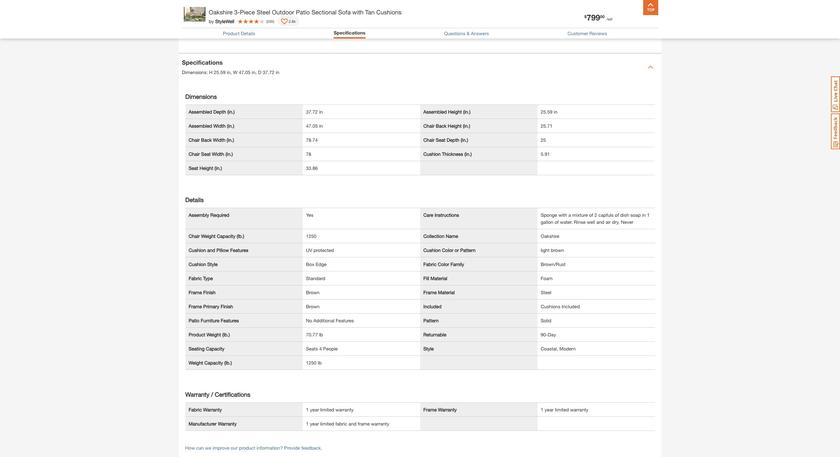 Task type: locate. For each thing, give the bounding box(es) containing it.
back up chair seat width (in.)
[[201, 137, 212, 143]]

brown for frame primary finish
[[306, 304, 320, 309]]

seats
[[306, 346, 318, 352]]

feedback.
[[301, 445, 322, 451]]

1250 down seats on the left bottom
[[306, 360, 316, 366]]

color
[[442, 247, 453, 253], [438, 261, 449, 267]]

1 horizontal spatial of
[[589, 212, 593, 218]]

chair down chair back height (in.)
[[423, 137, 434, 143]]

chair up seat height (in.)
[[189, 151, 200, 157]]

1 inside sponge with a mixture of 2 capfuls of dish soap in 1 gallon of water. rinse well and air dry. never
[[647, 212, 650, 218]]

0 vertical spatial fabric
[[423, 261, 436, 267]]

material
[[430, 276, 447, 281], [438, 290, 455, 295]]

frame material
[[423, 290, 455, 295]]

2 vertical spatial capacity
[[204, 360, 223, 366]]

fabric type
[[189, 276, 213, 281]]

1 horizontal spatial depth
[[447, 137, 459, 143]]

of left water.
[[555, 219, 559, 225]]

assembled up chair back width (in.)
[[189, 123, 212, 129]]

customer
[[568, 30, 588, 36]]

2 vertical spatial weight
[[189, 360, 203, 366]]

width down assembled width (in.)
[[213, 137, 225, 143]]

our
[[231, 445, 238, 451]]

material right fill
[[430, 276, 447, 281]]

1 year limited fabric and frame warranty
[[306, 421, 389, 427]]

0 horizontal spatial steel
[[257, 8, 270, 16]]

specifications
[[334, 30, 365, 36], [182, 59, 223, 66]]

25.59 right h
[[214, 70, 225, 75]]

(lb.) for weight capacity (lb.)
[[224, 360, 232, 366]]

2 1250 from the top
[[306, 360, 316, 366]]

can
[[196, 445, 204, 451]]

lb for 70.77 lb
[[319, 332, 323, 338]]

d
[[258, 70, 261, 75]]

features right pillow
[[230, 247, 248, 253]]

gallon
[[541, 219, 553, 225]]

cushion for cushion thickness (in.)
[[423, 151, 441, 157]]

finish up frame primary finish
[[203, 290, 216, 295]]

2 horizontal spatial and
[[596, 219, 604, 225]]

oakshire 3-piece steel outdoor patio sectional sofa with tan cushions
[[209, 8, 401, 16]]

warranty for fabric warranty
[[203, 407, 222, 413]]

oakshire up by stylewell
[[209, 8, 233, 16]]

1 horizontal spatial 47.05
[[306, 123, 318, 129]]

chair up chair seat depth (in.)
[[423, 123, 434, 129]]

2 horizontal spatial seat
[[436, 137, 445, 143]]

product weight (lb.)
[[189, 332, 230, 338]]

0 horizontal spatial back
[[201, 137, 212, 143]]

depth up thickness at the right top of page
[[447, 137, 459, 143]]

shop now button
[[539, 8, 603, 21]]

patio up 2.6k dropdown button at the top left of the page
[[296, 8, 310, 16]]

and left pillow
[[207, 247, 215, 253]]

color left family
[[438, 261, 449, 267]]

style
[[207, 261, 218, 267], [423, 346, 434, 352]]

1
[[647, 212, 650, 218], [306, 407, 309, 413], [541, 407, 543, 413], [306, 421, 309, 427]]

pattern right or
[[460, 247, 476, 253]]

1 vertical spatial patio
[[189, 318, 199, 324]]

0 vertical spatial patio
[[296, 8, 310, 16]]

cushion for cushion color or pattern
[[423, 247, 441, 253]]

seats 4 people
[[306, 346, 338, 352]]

and left air
[[596, 219, 604, 225]]

0 horizontal spatial details
[[185, 196, 204, 203]]

1 vertical spatial back
[[201, 137, 212, 143]]

features for patio furniture features
[[221, 318, 239, 324]]

1 horizontal spatial 1 year limited warranty
[[541, 407, 588, 413]]

0 horizontal spatial and
[[207, 247, 215, 253]]

1 brown from the top
[[306, 290, 320, 295]]

stylewell
[[215, 18, 234, 24]]

color for cushion
[[442, 247, 453, 253]]

capacity down seating capacity
[[204, 360, 223, 366]]

warranty for manufacturer warranty
[[218, 421, 237, 427]]

1 horizontal spatial warranty
[[371, 421, 389, 427]]

0 vertical spatial capacity
[[217, 233, 235, 239]]

1 vertical spatial product
[[189, 332, 205, 338]]

1 horizontal spatial style
[[423, 346, 434, 352]]

1 vertical spatial finish
[[221, 304, 233, 309]]

patio left furniture
[[189, 318, 199, 324]]

0 horizontal spatial specifications
[[182, 59, 223, 66]]

seat up seat height (in.)
[[201, 151, 211, 157]]

2 brown from the top
[[306, 304, 320, 309]]

1 vertical spatial lb
[[318, 360, 322, 366]]

0 vertical spatial 25.59
[[214, 70, 225, 75]]

frame warranty
[[423, 407, 457, 413]]

1 vertical spatial weight
[[207, 332, 221, 338]]

lb
[[319, 332, 323, 338], [318, 360, 322, 366]]

and right 'fabric'
[[349, 421, 356, 427]]

1 horizontal spatial patio
[[296, 8, 310, 16]]

pillow
[[216, 247, 229, 253]]

pattern up "returnable"
[[423, 318, 439, 324]]

0 vertical spatial material
[[430, 276, 447, 281]]

0 vertical spatial specifications
[[334, 30, 365, 36]]

1 included from the left
[[423, 304, 441, 309]]

2.6k
[[289, 19, 296, 23]]

0 vertical spatial 1250
[[306, 233, 316, 239]]

year for manufacturer warranty
[[310, 421, 319, 427]]

shop
[[556, 11, 571, 18]]

1 vertical spatial capacity
[[206, 346, 224, 352]]

weight down seating
[[189, 360, 203, 366]]

certifications
[[215, 391, 250, 398]]

steel
[[257, 8, 270, 16], [541, 290, 551, 295]]

0 vertical spatial details
[[241, 30, 255, 36]]

coastal,
[[541, 346, 558, 352]]

1250 up uv
[[306, 233, 316, 239]]

weight up "cushion and pillow features"
[[201, 233, 215, 239]]

2 vertical spatial height
[[199, 165, 213, 171]]

back
[[436, 123, 446, 129], [201, 137, 212, 143]]

(lb.) up "cushion and pillow features"
[[237, 233, 244, 239]]

warranty
[[185, 391, 209, 398], [203, 407, 222, 413], [438, 407, 457, 413], [218, 421, 237, 427]]

0 vertical spatial product
[[223, 30, 240, 36]]

style up the type
[[207, 261, 218, 267]]

(lb.) down patio furniture features
[[222, 332, 230, 338]]

specifications inside specifications dimensions: h 25.59 in , w 47.05 in , d 37.72 in
[[182, 59, 223, 66]]

1 vertical spatial seat
[[201, 151, 211, 157]]

799
[[587, 13, 600, 22]]

2 vertical spatial fabric
[[189, 407, 202, 413]]

in inside sponge with a mixture of 2 capfuls of dish soap in 1 gallon of water. rinse well and air dry. never
[[642, 212, 646, 218]]

weight down patio furniture features
[[207, 332, 221, 338]]

47.05 up 78.74
[[306, 123, 318, 129]]

cushion up fabric type at the bottom left
[[189, 261, 206, 267]]

seat down chair seat width (in.)
[[189, 165, 198, 171]]

1 vertical spatial pattern
[[423, 318, 439, 324]]

collection
[[423, 233, 444, 239]]

1250 for 1250
[[306, 233, 316, 239]]

0 vertical spatial lb
[[319, 332, 323, 338]]

(in.) down chair seat width (in.)
[[215, 165, 222, 171]]

chair down assembly
[[189, 233, 200, 239]]

0 horizontal spatial seat
[[189, 165, 198, 171]]

details up assembly
[[185, 196, 204, 203]]

type
[[203, 276, 213, 281]]

0 horizontal spatial 37.72
[[263, 70, 274, 75]]

width down chair back width (in.)
[[212, 151, 224, 157]]

capacity up weight capacity (lb.) at the bottom left
[[206, 346, 224, 352]]

assembly
[[189, 212, 209, 218]]

0 vertical spatial back
[[436, 123, 446, 129]]

1 horizontal spatial and
[[349, 421, 356, 427]]

warranty
[[335, 407, 354, 413], [570, 407, 588, 413], [371, 421, 389, 427]]

cushion for cushion and pillow features
[[189, 247, 206, 253]]

chair for chair back height (in.)
[[423, 123, 434, 129]]

1 vertical spatial width
[[213, 137, 225, 143]]

, left d
[[255, 70, 257, 75]]

chair for chair back width (in.)
[[189, 137, 200, 143]]

1 vertical spatial style
[[423, 346, 434, 352]]

37.72 inside specifications dimensions: h 25.59 in , w 47.05 in , d 37.72 in
[[263, 70, 274, 75]]

width down assembled depth (in.)
[[213, 123, 226, 129]]

2 vertical spatial (lb.)
[[224, 360, 232, 366]]

assembled up chair back height (in.)
[[423, 109, 447, 115]]

37.72 right d
[[263, 70, 274, 75]]

in
[[227, 70, 230, 75], [252, 70, 255, 75], [276, 70, 279, 75], [319, 109, 323, 115], [554, 109, 557, 115], [319, 123, 323, 129], [642, 212, 646, 218]]

specifications for specifications
[[334, 30, 365, 36]]

specifications down sofa
[[334, 30, 365, 36]]

by
[[209, 18, 214, 24]]

1 horizontal spatial details
[[241, 30, 255, 36]]

brown
[[306, 290, 320, 295], [306, 304, 320, 309]]

1250 lb
[[306, 360, 322, 366]]

1 vertical spatial color
[[438, 261, 449, 267]]

fill
[[423, 276, 429, 281]]

cushions right tan
[[376, 8, 401, 16]]

fabric up fill
[[423, 261, 436, 267]]

1 year limited warranty
[[306, 407, 354, 413], [541, 407, 588, 413]]

(in.)
[[227, 109, 235, 115], [463, 109, 470, 115], [227, 123, 234, 129], [463, 123, 470, 129], [227, 137, 234, 143], [461, 137, 468, 143], [225, 151, 233, 157], [464, 151, 472, 157], [215, 165, 222, 171]]

(lb.) for product weight (lb.)
[[222, 332, 230, 338]]

seat height (in.)
[[189, 165, 222, 171]]

required
[[210, 212, 229, 218]]

live chat image
[[831, 76, 840, 112]]

(in.) right thickness at the right top of page
[[464, 151, 472, 157]]

0 horizontal spatial oakshire
[[209, 8, 233, 16]]

color left or
[[442, 247, 453, 253]]

1 vertical spatial 47.05
[[306, 123, 318, 129]]

1 horizontal spatial ,
[[255, 70, 257, 75]]

)
[[273, 19, 274, 23]]

fabric left the type
[[189, 276, 202, 281]]

provide
[[284, 445, 300, 451]]

cushion down collection at the right bottom
[[423, 247, 441, 253]]

1 horizontal spatial finish
[[221, 304, 233, 309]]

oakshire up light brown
[[541, 233, 559, 239]]

of left 2
[[589, 212, 593, 218]]

product for product details
[[223, 30, 240, 36]]

finish right primary
[[221, 304, 233, 309]]

features right "additional" at the bottom of the page
[[336, 318, 354, 324]]

1 vertical spatial details
[[185, 196, 204, 203]]

back up chair seat depth (in.)
[[436, 123, 446, 129]]

1250 for 1250 lb
[[306, 360, 316, 366]]

47.05 in
[[306, 123, 323, 129]]

specifications up the dimensions:
[[182, 59, 223, 66]]

light
[[541, 247, 550, 253]]

fabric for fabric warranty
[[189, 407, 202, 413]]

sofa
[[338, 8, 351, 16]]

0 vertical spatial with
[[352, 8, 363, 16]]

fabric up manufacturer
[[189, 407, 202, 413]]

oakshire for oakshire 3-piece steel outdoor patio sectional sofa with tan cushions
[[209, 8, 233, 16]]

chair back height (in.)
[[423, 123, 470, 129]]

0 horizontal spatial 25.59
[[214, 70, 225, 75]]

47.05 right w
[[239, 70, 250, 75]]

lb down 4
[[318, 360, 322, 366]]

with inside sponge with a mixture of 2 capfuls of dish soap in 1 gallon of water. rinse well and air dry. never
[[558, 212, 567, 218]]

product up seating
[[189, 332, 205, 338]]

1 horizontal spatial pattern
[[460, 247, 476, 253]]

37.72 in
[[306, 109, 323, 115]]

lb right 70.77
[[319, 332, 323, 338]]

0 vertical spatial 47.05
[[239, 70, 250, 75]]

1 vertical spatial 25.59
[[541, 109, 552, 115]]

depth
[[213, 109, 226, 115], [447, 137, 459, 143]]

cushions up solid
[[541, 304, 560, 309]]

1 horizontal spatial specifications
[[334, 30, 365, 36]]

limited for manufacturer warranty
[[320, 421, 334, 427]]

1 horizontal spatial with
[[558, 212, 567, 218]]

sectional
[[311, 8, 337, 16]]

modern
[[559, 346, 576, 352]]

(in.) down assembled depth (in.)
[[227, 123, 234, 129]]

, left w
[[230, 70, 232, 75]]

37.72 up 47.05 in
[[306, 109, 318, 115]]

2 vertical spatial width
[[212, 151, 224, 157]]

0 horizontal spatial included
[[423, 304, 441, 309]]

1 vertical spatial material
[[438, 290, 455, 295]]

chair seat depth (in.)
[[423, 137, 468, 143]]

1 horizontal spatial 37.72
[[306, 109, 318, 115]]

assembled for assembled width (in.)
[[189, 123, 212, 129]]

90-
[[541, 332, 548, 338]]

steel down foam
[[541, 290, 551, 295]]

1 horizontal spatial oakshire
[[541, 233, 559, 239]]

0 vertical spatial seat
[[436, 137, 445, 143]]

0 horizontal spatial product
[[189, 332, 205, 338]]

h
[[209, 70, 212, 75]]

or
[[455, 247, 459, 253]]

details down piece
[[241, 30, 255, 36]]

cushion down chair seat depth (in.)
[[423, 151, 441, 157]]

1 vertical spatial steel
[[541, 290, 551, 295]]

0 horizontal spatial of
[[555, 219, 559, 225]]

year
[[310, 407, 319, 413], [545, 407, 554, 413], [310, 421, 319, 427]]

(lb.) down seating capacity
[[224, 360, 232, 366]]

0 horizontal spatial with
[[352, 8, 363, 16]]

1 vertical spatial 1250
[[306, 360, 316, 366]]

of up dry.
[[615, 212, 619, 218]]

height down assembled height (in.)
[[448, 123, 462, 129]]

brown up no
[[306, 304, 320, 309]]

oakshire
[[209, 8, 233, 16], [541, 233, 559, 239]]

product down stylewell
[[223, 30, 240, 36]]

frame for frame finish
[[189, 290, 202, 295]]

0 horizontal spatial 1 year limited warranty
[[306, 407, 354, 413]]

0 vertical spatial height
[[448, 109, 462, 115]]

steel up (
[[257, 8, 270, 16]]

0 vertical spatial and
[[596, 219, 604, 225]]

0 vertical spatial weight
[[201, 233, 215, 239]]

2 , from the left
[[255, 70, 257, 75]]

lb for 1250 lb
[[318, 360, 322, 366]]

2 vertical spatial seat
[[189, 165, 198, 171]]

features right furniture
[[221, 318, 239, 324]]

0 vertical spatial steel
[[257, 8, 270, 16]]

with left tan
[[352, 8, 363, 16]]

solid
[[541, 318, 551, 324]]

with left the a
[[558, 212, 567, 218]]

1 vertical spatial and
[[207, 247, 215, 253]]

limited for fabric warranty
[[320, 407, 334, 413]]

care instructions
[[423, 212, 459, 218]]

1 horizontal spatial seat
[[201, 151, 211, 157]]

0 horizontal spatial depth
[[213, 109, 226, 115]]

brown down standard
[[306, 290, 320, 295]]

assembled down 'dimensions'
[[189, 109, 212, 115]]

by stylewell
[[209, 18, 234, 24]]

brown for frame finish
[[306, 290, 320, 295]]

2 horizontal spatial warranty
[[570, 407, 588, 413]]

1 vertical spatial depth
[[447, 137, 459, 143]]

material for frame material
[[438, 290, 455, 295]]

1250
[[306, 233, 316, 239], [306, 360, 316, 366]]

material for fill material
[[430, 276, 447, 281]]

1 1250 from the top
[[306, 233, 316, 239]]

25.59 up 25.71
[[541, 109, 552, 115]]

cushion up the cushion style
[[189, 247, 206, 253]]

brown/rust
[[541, 261, 565, 267]]

0 horizontal spatial 47.05
[[239, 70, 250, 75]]

warranty for frame warranty
[[438, 407, 457, 413]]

depth up assembled width (in.)
[[213, 109, 226, 115]]

weight for chair
[[201, 233, 215, 239]]

chair up chair seat width (in.)
[[189, 137, 200, 143]]

1 vertical spatial fabric
[[189, 276, 202, 281]]

25.59
[[214, 70, 225, 75], [541, 109, 552, 115]]

cushion
[[423, 151, 441, 157], [189, 247, 206, 253], [423, 247, 441, 253], [189, 261, 206, 267]]

1 vertical spatial brown
[[306, 304, 320, 309]]

1 vertical spatial with
[[558, 212, 567, 218]]

0 horizontal spatial ,
[[230, 70, 232, 75]]

no
[[306, 318, 312, 324]]

top button
[[643, 0, 658, 15]]

fabric for fabric color family
[[423, 261, 436, 267]]

seat down chair back height (in.)
[[436, 137, 445, 143]]

product for product weight (lb.)
[[189, 332, 205, 338]]

details
[[241, 30, 255, 36], [185, 196, 204, 203]]

1 1 year limited warranty from the left
[[306, 407, 354, 413]]

1 horizontal spatial product
[[223, 30, 240, 36]]

questions & answers button
[[444, 30, 489, 36], [444, 30, 489, 36]]

material down fill material
[[438, 290, 455, 295]]

25
[[541, 137, 546, 143]]

style down "returnable"
[[423, 346, 434, 352]]

2 vertical spatial and
[[349, 421, 356, 427]]

instructions
[[435, 212, 459, 218]]

tan
[[365, 8, 375, 16]]

height up chair back height (in.)
[[448, 109, 462, 115]]

0 vertical spatial brown
[[306, 290, 320, 295]]

height down chair seat width (in.)
[[199, 165, 213, 171]]

foam
[[541, 276, 553, 281]]

capacity up pillow
[[217, 233, 235, 239]]

year for fabric warranty
[[310, 407, 319, 413]]

47.05
[[239, 70, 250, 75], [306, 123, 318, 129]]

cushions included
[[541, 304, 580, 309]]

width for back
[[213, 137, 225, 143]]

0 vertical spatial (lb.)
[[237, 233, 244, 239]]



Task type: describe. For each thing, give the bounding box(es) containing it.
frame for frame material
[[423, 290, 437, 295]]

0 horizontal spatial warranty
[[335, 407, 354, 413]]

chair back width (in.)
[[189, 137, 234, 143]]

$ 799 00 /set
[[584, 13, 612, 22]]

primary
[[203, 304, 219, 309]]

how can we improve our product information? provide feedback.
[[185, 445, 322, 451]]

yes
[[306, 212, 313, 218]]

0 vertical spatial depth
[[213, 109, 226, 115]]

features for no additional features
[[336, 318, 354, 324]]

cushion thickness (in.)
[[423, 151, 472, 157]]

warranty / certifications
[[185, 391, 250, 398]]

name
[[446, 233, 458, 239]]

2.6k button
[[278, 16, 299, 26]]

cushion style
[[189, 261, 218, 267]]

frame
[[358, 421, 370, 427]]

coastal, modern
[[541, 346, 576, 352]]

frame for frame warranty
[[423, 407, 437, 413]]

feedback link image
[[831, 113, 840, 150]]

specifications dimensions: h 25.59 in , w 47.05 in , d 37.72 in
[[182, 59, 279, 75]]

1 vertical spatial cushions
[[541, 304, 560, 309]]

we
[[205, 445, 211, 451]]

(in.) down assembled height (in.)
[[463, 123, 470, 129]]

70.77
[[306, 332, 318, 338]]

capacity for seating capacity
[[206, 346, 224, 352]]

how can we improve our product information? provide feedback. link
[[185, 445, 322, 451]]

height for assembled height (in.)
[[448, 109, 462, 115]]

cushion for cushion style
[[189, 261, 206, 267]]

(in.) down assembled width (in.)
[[227, 137, 234, 143]]

0 horizontal spatial patio
[[189, 318, 199, 324]]

25.59 inside specifications dimensions: h 25.59 in , w 47.05 in , d 37.72 in
[[214, 70, 225, 75]]

additional
[[313, 318, 334, 324]]

uv protected
[[306, 247, 334, 253]]

collection name
[[423, 233, 458, 239]]

how
[[185, 445, 195, 451]]

/set
[[606, 17, 612, 21]]

furniture
[[201, 318, 219, 324]]

uv
[[306, 247, 312, 253]]

protected
[[314, 247, 334, 253]]

manufacturer warranty
[[189, 421, 237, 427]]

chair for chair seat depth (in.)
[[423, 137, 434, 143]]

manufacturer
[[189, 421, 217, 427]]

1 , from the left
[[230, 70, 232, 75]]

caret image
[[648, 64, 653, 70]]

4
[[319, 346, 322, 352]]

1 vertical spatial height
[[448, 123, 462, 129]]

0 vertical spatial finish
[[203, 290, 216, 295]]

fabric color family
[[423, 261, 464, 267]]

capacity for weight capacity (lb.)
[[204, 360, 223, 366]]

assembled for assembled depth (in.)
[[189, 109, 212, 115]]

product image image
[[184, 3, 205, 25]]

assembly required
[[189, 212, 229, 218]]

90-day
[[541, 332, 556, 338]]

people
[[323, 346, 338, 352]]

height for seat height (in.)
[[199, 165, 213, 171]]

0 vertical spatial width
[[213, 123, 226, 129]]

soap
[[630, 212, 641, 218]]

seat for depth
[[436, 137, 445, 143]]

no additional features
[[306, 318, 354, 324]]

width for seat
[[212, 151, 224, 157]]

improve
[[213, 445, 229, 451]]

weight for product
[[207, 332, 221, 338]]

3-
[[234, 8, 240, 16]]

(in.) up thickness at the right top of page
[[461, 137, 468, 143]]

2 included from the left
[[562, 304, 580, 309]]

0 vertical spatial cushions
[[376, 8, 401, 16]]

care
[[423, 212, 433, 218]]

(in.) up chair back height (in.)
[[463, 109, 470, 115]]

oakshire for oakshire
[[541, 233, 559, 239]]

cushion color or pattern
[[423, 247, 476, 253]]

brown
[[551, 247, 564, 253]]

chair for chair weight capacity (lb.)
[[189, 233, 200, 239]]

information?
[[257, 445, 283, 451]]

assembled width (in.)
[[189, 123, 234, 129]]

seating
[[189, 346, 205, 352]]

( 205 )
[[266, 19, 274, 23]]

rinse
[[574, 219, 586, 225]]

back for height
[[436, 123, 446, 129]]

(in.) up assembled width (in.)
[[227, 109, 235, 115]]

shop now sponsored
[[556, 11, 608, 35]]

33.86
[[306, 165, 318, 171]]

25.59 in
[[541, 109, 557, 115]]

day
[[548, 332, 556, 338]]

product
[[239, 445, 255, 451]]

w
[[233, 70, 237, 75]]

0 horizontal spatial style
[[207, 261, 218, 267]]

well
[[587, 219, 595, 225]]

edge
[[316, 261, 327, 267]]

fabric for fabric type
[[189, 276, 202, 281]]

display image
[[281, 18, 288, 25]]

(in.) down chair back width (in.)
[[225, 151, 233, 157]]

now
[[572, 11, 585, 18]]

box
[[306, 261, 314, 267]]

assembled for assembled height (in.)
[[423, 109, 447, 115]]

standard
[[306, 276, 325, 281]]

thickness
[[442, 151, 463, 157]]

back for width
[[201, 137, 212, 143]]

seating capacity
[[189, 346, 224, 352]]

47.05 inside specifications dimensions: h 25.59 in , w 47.05 in , d 37.72 in
[[239, 70, 250, 75]]

70.77 lb
[[306, 332, 323, 338]]

1 horizontal spatial steel
[[541, 290, 551, 295]]

specifications for specifications dimensions: h 25.59 in , w 47.05 in , d 37.72 in
[[182, 59, 223, 66]]

78
[[306, 151, 311, 157]]

2
[[594, 212, 597, 218]]

sponge
[[541, 212, 557, 218]]

fabric
[[335, 421, 347, 427]]

seat for width
[[201, 151, 211, 157]]

chair for chair seat width (in.)
[[189, 151, 200, 157]]

00
[[600, 14, 605, 19]]

2 1 year limited warranty from the left
[[541, 407, 588, 413]]

0 vertical spatial pattern
[[460, 247, 476, 253]]

light brown
[[541, 247, 564, 253]]

air
[[606, 219, 611, 225]]

1 horizontal spatial 25.59
[[541, 109, 552, 115]]

2 horizontal spatial of
[[615, 212, 619, 218]]

frame for frame primary finish
[[189, 304, 202, 309]]

water.
[[560, 219, 573, 225]]

piece
[[240, 8, 255, 16]]

1 vertical spatial 37.72
[[306, 109, 318, 115]]

205
[[267, 19, 273, 23]]

cushion and pillow features
[[189, 247, 248, 253]]

chair seat width (in.)
[[189, 151, 233, 157]]

box edge
[[306, 261, 327, 267]]

25.71
[[541, 123, 552, 129]]

questions
[[444, 30, 465, 36]]

color for fabric
[[438, 261, 449, 267]]

sponsored
[[584, 29, 608, 35]]

0 horizontal spatial pattern
[[423, 318, 439, 324]]

a
[[568, 212, 571, 218]]

questions & answers
[[444, 30, 489, 36]]

and inside sponge with a mixture of 2 capfuls of dish soap in 1 gallon of water. rinse well and air dry. never
[[596, 219, 604, 225]]

patio furniture features
[[189, 318, 239, 324]]

dimensions
[[185, 93, 217, 100]]



Task type: vqa. For each thing, say whether or not it's contained in the screenshot.
OAKSHIRE related to Oakshire
yes



